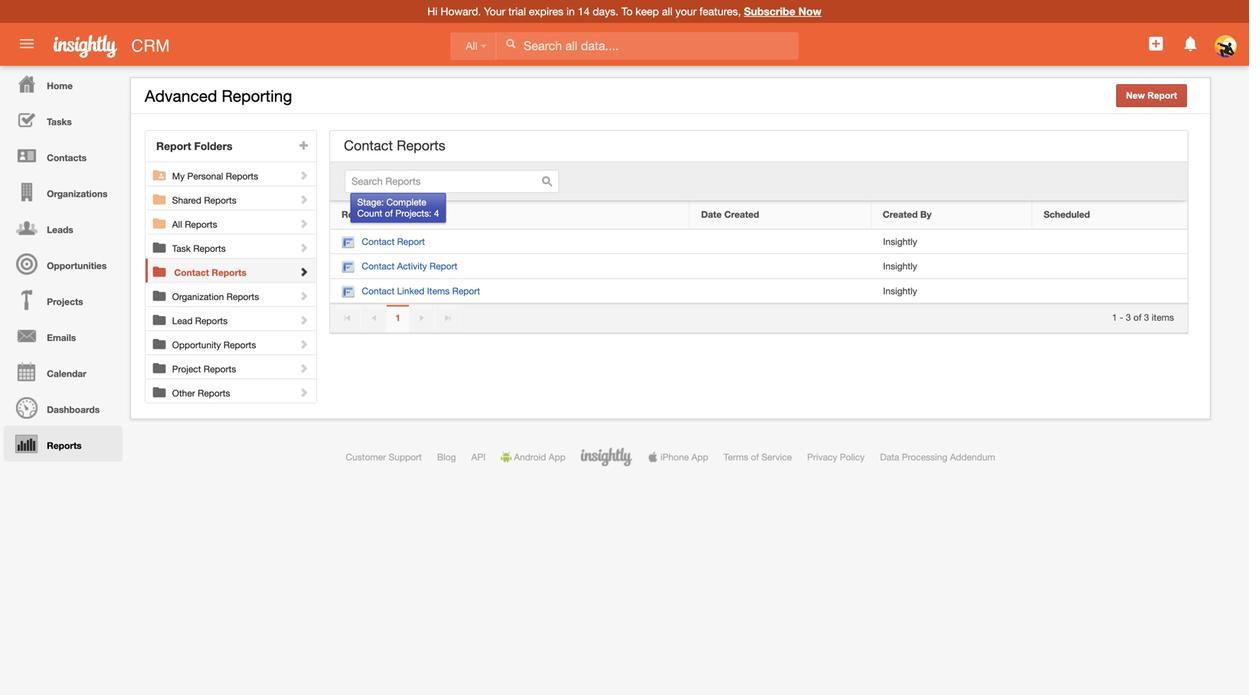 Task type: describe. For each thing, give the bounding box(es) containing it.
trial
[[509, 5, 526, 18]]

all for all reports
[[172, 219, 182, 230]]

api link
[[472, 452, 486, 463]]

dashboards
[[47, 405, 100, 415]]

keep
[[636, 5, 659, 18]]

report up the "activity" at the left
[[397, 236, 425, 247]]

organizations link
[[4, 174, 123, 210]]

by
[[921, 209, 932, 220]]

shared reports
[[172, 195, 237, 206]]

contacts link
[[4, 138, 123, 174]]

report name
[[342, 209, 400, 220]]

reports for the project reports "link"
[[204, 364, 236, 375]]

folders
[[194, 140, 233, 152]]

advanced
[[145, 87, 217, 105]]

complete
[[387, 197, 427, 208]]

grid containing report name
[[330, 202, 1188, 304]]

other reports link
[[172, 380, 311, 399]]

home link
[[4, 66, 123, 102]]

chevron right image for shared reports
[[298, 194, 309, 205]]

notifications image
[[1182, 34, 1200, 53]]

1 created from the left
[[725, 209, 760, 220]]

contact reports link
[[174, 259, 311, 278]]

task reports
[[172, 243, 226, 254]]

project reports
[[172, 364, 236, 375]]

4
[[434, 208, 439, 219]]

my personal reports
[[172, 171, 258, 182]]

reports up shared reports link
[[226, 171, 258, 182]]

organization
[[172, 292, 224, 302]]

other
[[172, 388, 195, 399]]

new report link
[[1117, 84, 1188, 107]]

chevron right image for opportunity reports
[[298, 339, 309, 350]]

date created link
[[701, 209, 860, 221]]

reports up the 'search reports' text box at the top left of the page
[[397, 138, 446, 154]]

chevron right image for other reports
[[298, 387, 309, 398]]

privacy policy link
[[808, 452, 865, 463]]

projects link
[[4, 282, 123, 318]]

1 horizontal spatial contact reports
[[344, 138, 446, 154]]

contact for contact linked items report link
[[362, 286, 395, 296]]

service
[[762, 452, 792, 463]]

blog
[[437, 452, 456, 463]]

privacy policy
[[808, 452, 865, 463]]

date created
[[701, 209, 760, 220]]

count
[[357, 208, 382, 219]]

reports for opportunity reports link
[[224, 340, 256, 351]]

reports for all reports link at the left top of page
[[185, 219, 217, 230]]

2 vertical spatial of
[[751, 452, 759, 463]]

1 insightly from the top
[[884, 236, 918, 247]]

reports link
[[4, 426, 123, 462]]

home
[[47, 80, 73, 91]]

subscribe
[[744, 5, 796, 18]]

organization reports
[[172, 292, 259, 302]]

stage:
[[357, 197, 384, 208]]

features,
[[700, 5, 741, 18]]

shared
[[172, 195, 202, 206]]

report up items
[[430, 261, 458, 272]]

reports for the lead reports link at the top left of page
[[195, 316, 228, 326]]

chevron right image for task reports
[[298, 243, 309, 253]]

all reports link
[[172, 211, 311, 230]]

organizations
[[47, 188, 108, 199]]

contact report link
[[342, 236, 425, 249]]

contact for the contact report link
[[362, 236, 395, 247]]

reporting
[[222, 87, 292, 105]]

lead
[[172, 316, 193, 326]]

shared reports link
[[172, 187, 311, 206]]

crm
[[131, 36, 170, 56]]

project reports link
[[172, 356, 311, 375]]

leads link
[[4, 210, 123, 246]]

scheduled
[[1044, 209, 1091, 220]]

support
[[389, 452, 422, 463]]

row containing contact report
[[330, 230, 1188, 255]]

plus image
[[299, 140, 310, 151]]

1 button
[[387, 305, 409, 335]]

iphone
[[661, 452, 689, 463]]

1 for 1
[[396, 313, 401, 323]]

1 - 3 of 3 items
[[1113, 312, 1175, 323]]

your
[[484, 5, 506, 18]]

-
[[1120, 312, 1124, 323]]

blog link
[[437, 452, 456, 463]]

contact for "contact activity report" link
[[362, 261, 395, 272]]

white image
[[506, 38, 516, 49]]

report up my
[[156, 140, 191, 152]]

policy
[[840, 452, 865, 463]]

emails link
[[4, 318, 123, 354]]

all for all
[[466, 40, 478, 52]]

terms of service
[[724, 452, 792, 463]]

privacy
[[808, 452, 838, 463]]

all
[[662, 5, 673, 18]]

scheduled link
[[1044, 209, 1176, 221]]

opportunity reports
[[172, 340, 256, 351]]

terms of service link
[[724, 452, 792, 463]]

of for 3
[[1134, 312, 1142, 323]]

1 insightly cell from the top
[[872, 230, 1033, 255]]

my personal reports link
[[172, 162, 311, 182]]

row group containing contact report
[[330, 230, 1188, 304]]

data processing addendum
[[880, 452, 996, 463]]

chevron right image for all reports
[[298, 218, 309, 229]]

Search Reports text field
[[345, 170, 559, 193]]

reports for organization reports link
[[227, 292, 259, 302]]



Task type: vqa. For each thing, say whether or not it's contained in the screenshot.
Body associated with Template Body
no



Task type: locate. For each thing, give the bounding box(es) containing it.
1 vertical spatial insightly
[[884, 261, 918, 272]]

3 chevron right image from the top
[[298, 243, 309, 253]]

chevron right image up the lead reports link at the top left of page
[[298, 291, 309, 302]]

new
[[1127, 90, 1146, 101]]

0 horizontal spatial of
[[385, 208, 393, 219]]

chevron right image for project reports
[[298, 363, 309, 374]]

chevron right image inside my personal reports link
[[298, 170, 309, 181]]

calendar
[[47, 369, 86, 379]]

1 horizontal spatial of
[[751, 452, 759, 463]]

cell
[[690, 230, 872, 255], [1033, 230, 1188, 255], [690, 255, 872, 279], [1033, 255, 1188, 279], [690, 279, 872, 304], [1033, 279, 1188, 304]]

of right terms
[[751, 452, 759, 463]]

4 chevron right image from the top
[[299, 267, 309, 277]]

3 right -
[[1126, 312, 1132, 323]]

1 horizontal spatial app
[[692, 452, 709, 463]]

Search all data.... text field
[[497, 32, 799, 60]]

created by
[[883, 209, 932, 220]]

4 chevron right image from the top
[[298, 363, 309, 374]]

4 row from the top
[[330, 279, 1188, 304]]

0 horizontal spatial app
[[549, 452, 566, 463]]

1 horizontal spatial 3
[[1145, 312, 1150, 323]]

customer support link
[[346, 452, 422, 463]]

of for projects:
[[385, 208, 393, 219]]

contact linked items report link
[[342, 286, 480, 298]]

reports up organization reports link
[[212, 267, 247, 278]]

of inside "stage: complete count of projects: 4"
[[385, 208, 393, 219]]

2 insightly from the top
[[884, 261, 918, 272]]

all reports
[[172, 219, 217, 230]]

created left by
[[883, 209, 918, 220]]

android app link
[[501, 452, 566, 463]]

chevron right image
[[298, 170, 309, 181], [298, 194, 309, 205], [298, 243, 309, 253], [299, 267, 309, 277], [298, 339, 309, 350]]

emails
[[47, 333, 76, 343]]

reports up the project reports "link"
[[224, 340, 256, 351]]

1 left -
[[1113, 312, 1118, 323]]

insightly cell for report
[[872, 255, 1033, 279]]

stage: complete count of projects: 4
[[357, 197, 439, 219]]

reports up opportunity reports
[[195, 316, 228, 326]]

report right new
[[1148, 90, 1178, 101]]

0 horizontal spatial 1
[[396, 313, 401, 323]]

contact reports up complete
[[344, 138, 446, 154]]

chevron right image inside the contact reports link
[[299, 267, 309, 277]]

2 insightly cell from the top
[[872, 255, 1033, 279]]

1 app from the left
[[549, 452, 566, 463]]

all down howard.
[[466, 40, 478, 52]]

0 vertical spatial insightly
[[884, 236, 918, 247]]

terms
[[724, 452, 749, 463]]

chevron right image inside other reports link
[[298, 387, 309, 398]]

processing
[[902, 452, 948, 463]]

contact down the contact report link
[[362, 261, 395, 272]]

all inside all reports link
[[172, 219, 182, 230]]

reports for the contact reports link
[[212, 267, 247, 278]]

chevron right image inside the project reports "link"
[[298, 363, 309, 374]]

of right -
[[1134, 312, 1142, 323]]

app
[[549, 452, 566, 463], [692, 452, 709, 463]]

contact down "contact activity report" link
[[362, 286, 395, 296]]

2 vertical spatial insightly
[[884, 286, 918, 296]]

row containing contact activity report
[[330, 255, 1188, 279]]

0 vertical spatial contact reports
[[344, 138, 446, 154]]

chevron right image for lead reports
[[298, 315, 309, 326]]

1 row from the top
[[330, 202, 1188, 230]]

3 row from the top
[[330, 255, 1188, 279]]

customer support
[[346, 452, 422, 463]]

reports down 'project reports'
[[198, 388, 230, 399]]

navigation
[[0, 66, 123, 462]]

chevron right image inside task reports link
[[298, 243, 309, 253]]

of right count
[[385, 208, 393, 219]]

14
[[578, 5, 590, 18]]

tasks
[[47, 116, 72, 127]]

date
[[701, 209, 722, 220]]

customer
[[346, 452, 386, 463]]

projects:
[[396, 208, 432, 219]]

name
[[374, 209, 400, 220]]

3
[[1126, 312, 1132, 323], [1145, 312, 1150, 323]]

contact report
[[362, 236, 425, 247]]

personal
[[187, 171, 223, 182]]

iphone app link
[[648, 452, 709, 463]]

hi
[[428, 5, 438, 18]]

1 3 from the left
[[1126, 312, 1132, 323]]

row containing report name
[[330, 202, 1188, 230]]

contact down report name
[[362, 236, 395, 247]]

2 row from the top
[[330, 230, 1188, 255]]

chevron right image up task reports link
[[298, 218, 309, 229]]

2 app from the left
[[692, 452, 709, 463]]

chevron right image inside the lead reports link
[[298, 315, 309, 326]]

chevron right image up opportunity reports link
[[298, 315, 309, 326]]

created right date
[[725, 209, 760, 220]]

addendum
[[950, 452, 996, 463]]

chevron right image up other reports link
[[298, 363, 309, 374]]

tasks link
[[4, 102, 123, 138]]

calendar link
[[4, 354, 123, 390]]

activity
[[397, 261, 427, 272]]

row
[[330, 202, 1188, 230], [330, 230, 1188, 255], [330, 255, 1188, 279], [330, 279, 1188, 304]]

chevron right image for my personal reports
[[298, 170, 309, 181]]

1 for 1 - 3 of 3 items
[[1113, 312, 1118, 323]]

projects
[[47, 297, 83, 307]]

chevron right image for contact reports
[[299, 267, 309, 277]]

0 vertical spatial all
[[466, 40, 478, 52]]

row group
[[330, 230, 1188, 304]]

iphone app
[[661, 452, 709, 463]]

to
[[622, 5, 633, 18]]

hi howard. your trial expires in 14 days. to keep all your features, subscribe now
[[428, 5, 822, 18]]

contact linked items report
[[362, 286, 480, 296]]

chevron right image
[[298, 218, 309, 229], [298, 291, 309, 302], [298, 315, 309, 326], [298, 363, 309, 374], [298, 387, 309, 398]]

5 chevron right image from the top
[[298, 387, 309, 398]]

api
[[472, 452, 486, 463]]

your
[[676, 5, 697, 18]]

1 vertical spatial all
[[172, 219, 182, 230]]

task
[[172, 243, 191, 254]]

data processing addendum link
[[880, 452, 996, 463]]

chevron right image inside shared reports link
[[298, 194, 309, 205]]

2 chevron right image from the top
[[298, 291, 309, 302]]

3 insightly from the top
[[884, 286, 918, 296]]

subscribe now link
[[744, 5, 822, 18]]

report down stage:
[[342, 209, 372, 220]]

insightly cell for items
[[872, 279, 1033, 304]]

contact activity report
[[362, 261, 458, 272]]

app for android app
[[549, 452, 566, 463]]

contact up stage:
[[344, 138, 393, 154]]

data
[[880, 452, 900, 463]]

navigation containing home
[[0, 66, 123, 462]]

task reports link
[[172, 235, 311, 254]]

0 horizontal spatial created
[[725, 209, 760, 220]]

1 horizontal spatial 1
[[1113, 312, 1118, 323]]

opportunity
[[172, 340, 221, 351]]

1 vertical spatial of
[[1134, 312, 1142, 323]]

contact reports up organization reports
[[174, 267, 247, 278]]

chevron right image inside all reports link
[[298, 218, 309, 229]]

opportunities link
[[4, 246, 123, 282]]

reports for shared reports link
[[204, 195, 237, 206]]

chevron right image down the project reports "link"
[[298, 387, 309, 398]]

created by link
[[883, 209, 1021, 221]]

project
[[172, 364, 201, 375]]

reports for task reports link
[[193, 243, 226, 254]]

app right android
[[549, 452, 566, 463]]

2 3 from the left
[[1145, 312, 1150, 323]]

2 created from the left
[[883, 209, 918, 220]]

app right iphone
[[692, 452, 709, 463]]

report folders
[[156, 140, 233, 152]]

organization reports link
[[172, 283, 311, 302]]

contact activity report link
[[342, 261, 458, 274]]

days.
[[593, 5, 619, 18]]

all inside all link
[[466, 40, 478, 52]]

3 insightly cell from the top
[[872, 279, 1033, 304]]

grid
[[330, 202, 1188, 304]]

reports right task
[[193, 243, 226, 254]]

howard.
[[441, 5, 481, 18]]

insightly for items
[[884, 286, 918, 296]]

1 vertical spatial contact reports
[[174, 267, 247, 278]]

insightly cell
[[872, 230, 1033, 255], [872, 255, 1033, 279], [872, 279, 1033, 304]]

3 left items
[[1145, 312, 1150, 323]]

advanced reporting
[[145, 87, 292, 105]]

other reports
[[172, 388, 230, 399]]

0 vertical spatial of
[[385, 208, 393, 219]]

row containing contact linked items report
[[330, 279, 1188, 304]]

contact up the organization at the left of the page
[[174, 267, 209, 278]]

reports down opportunity reports
[[204, 364, 236, 375]]

android app
[[514, 452, 566, 463]]

reports up the lead reports link at the top left of page
[[227, 292, 259, 302]]

report name link
[[342, 209, 678, 221]]

new report
[[1127, 90, 1178, 101]]

1 inside button
[[396, 313, 401, 323]]

2 chevron right image from the top
[[298, 194, 309, 205]]

0 horizontal spatial contact reports
[[174, 267, 247, 278]]

chevron right image inside organization reports link
[[298, 291, 309, 302]]

reports down my personal reports
[[204, 195, 237, 206]]

items
[[427, 286, 450, 296]]

chevron right image for organization reports
[[298, 291, 309, 302]]

1 horizontal spatial all
[[466, 40, 478, 52]]

reports inside "link"
[[204, 364, 236, 375]]

lead reports link
[[172, 307, 311, 326]]

1 down contact linked items report link
[[396, 313, 401, 323]]

1 chevron right image from the top
[[298, 218, 309, 229]]

of
[[385, 208, 393, 219], [1134, 312, 1142, 323], [751, 452, 759, 463]]

3 chevron right image from the top
[[298, 315, 309, 326]]

0 horizontal spatial 3
[[1126, 312, 1132, 323]]

expires
[[529, 5, 564, 18]]

1 chevron right image from the top
[[298, 170, 309, 181]]

chevron right image inside opportunity reports link
[[298, 339, 309, 350]]

my
[[172, 171, 185, 182]]

5 chevron right image from the top
[[298, 339, 309, 350]]

in
[[567, 5, 575, 18]]

contacts
[[47, 152, 87, 163]]

items
[[1152, 312, 1175, 323]]

1 horizontal spatial created
[[883, 209, 918, 220]]

all up task
[[172, 219, 182, 230]]

insightly for report
[[884, 261, 918, 272]]

reports inside navigation
[[47, 441, 82, 451]]

reports down "dashboards"
[[47, 441, 82, 451]]

0 horizontal spatial all
[[172, 219, 182, 230]]

reports for other reports link
[[198, 388, 230, 399]]

app for iphone app
[[692, 452, 709, 463]]

2 horizontal spatial of
[[1134, 312, 1142, 323]]

reports up the "task reports"
[[185, 219, 217, 230]]

report right items
[[452, 286, 480, 296]]



